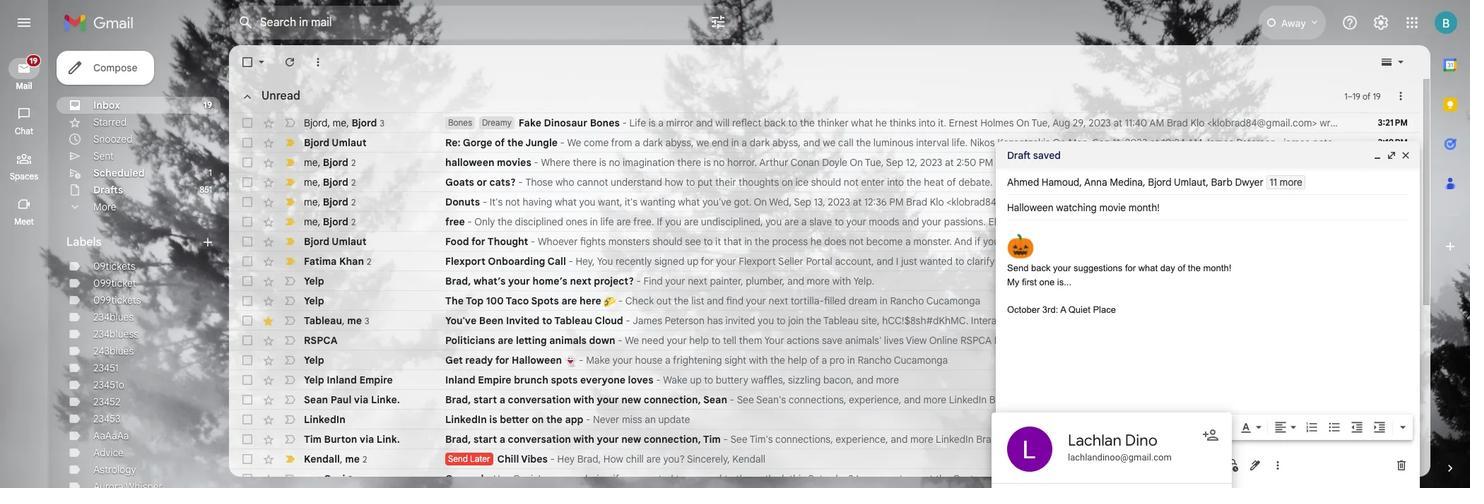 Task type: vqa. For each thing, say whether or not it's contained in the screenshot.
Show details icon
no



Task type: locate. For each thing, give the bounding box(es) containing it.
0 horizontal spatial inland
[[327, 374, 357, 387]]

2:50
[[957, 156, 977, 169]]

back
[[764, 117, 786, 129], [1236, 235, 1257, 248], [1032, 263, 1051, 274]]

3 burton from the left
[[1337, 433, 1367, 446]]

1 row from the top
[[229, 113, 1471, 133]]

more options image
[[1274, 459, 1283, 473]]

we
[[697, 136, 709, 149], [823, 136, 836, 149], [1085, 473, 1098, 486]]

2 data from the left
[[1215, 315, 1235, 327]]

if down send later chill vibes - hey brad, how chill are you? sincerely, kendall
[[613, 473, 619, 486]]

bjord umlaut up 'fatima khan 2'
[[304, 235, 367, 248]]

0 horizontal spatial flexport
[[445, 255, 486, 268]]

what down who
[[555, 196, 577, 209]]

13 row from the top
[[229, 351, 1420, 371]]

1 gaze from the left
[[1002, 235, 1024, 248]]

1 vertical spatial bjord umlaut
[[304, 235, 367, 248]]

you?
[[664, 453, 685, 466]]

13, down the medina
[[1118, 216, 1130, 228]]

4 row from the top
[[229, 173, 1420, 192]]

1 horizontal spatial no
[[714, 156, 725, 169]]

2 burton from the left
[[1035, 433, 1066, 446]]

compose
[[93, 62, 138, 74]]

more formatting options image
[[1397, 421, 1411, 435]]

1 animals from the left
[[550, 334, 587, 347]]

3 tim from the left
[[1017, 433, 1033, 446]]

1 horizontal spatial gaze
[[1211, 235, 1233, 248]]

4 yelp from the top
[[304, 374, 324, 387]]

to left join
[[777, 315, 786, 327]]

is
[[649, 117, 656, 129], [599, 156, 607, 169], [704, 156, 711, 169], [490, 414, 498, 426]]

and
[[696, 117, 713, 129], [804, 136, 821, 149], [902, 216, 919, 228], [877, 255, 894, 268], [788, 275, 805, 288], [707, 295, 724, 308], [857, 374, 874, 387], [904, 394, 921, 407], [891, 433, 908, 446], [1066, 473, 1083, 486]]

1 horizontal spatial inland
[[445, 374, 476, 387]]

1 yelp from the top
[[304, 275, 324, 288]]

2 31 from the top
[[1400, 434, 1409, 445]]

me , bjord 2
[[304, 156, 356, 169], [304, 176, 356, 188], [304, 196, 356, 208], [304, 215, 356, 228]]

plumber,
[[746, 275, 785, 288]]

settings image
[[1373, 14, 1390, 31]]

yelp for brad, what's your home's next project?
[[304, 275, 324, 288]]

8 row from the top
[[229, 252, 1420, 272]]

peterson down list
[[665, 315, 705, 327]]

0 horizontal spatial dark
[[643, 136, 663, 149]]

row
[[229, 113, 1471, 133], [229, 133, 1465, 153], [229, 153, 1420, 173], [229, 173, 1420, 192], [229, 192, 1420, 212], [229, 212, 1420, 232], [229, 232, 1420, 252], [229, 252, 1420, 272], [229, 272, 1420, 291], [229, 291, 1420, 311], [229, 311, 1471, 331], [229, 331, 1471, 351], [229, 351, 1420, 371], [229, 371, 1420, 390], [229, 390, 1471, 410], [229, 410, 1420, 430], [229, 430, 1471, 450], [229, 450, 1420, 470], [229, 470, 1420, 489]]

bacon,
[[824, 374, 854, 387]]

1 up '851'
[[209, 168, 212, 178]]

8 ͏͏ from the left
[[1120, 295, 1123, 308]]

connections, up this
[[776, 433, 834, 446]]

0 vertical spatial on
[[782, 176, 793, 189]]

where
[[541, 156, 571, 169]]

2023 right 29,
[[1089, 117, 1112, 129]]

1 data from the left
[[1030, 315, 1050, 327]]

0 vertical spatial wanted
[[920, 255, 953, 268]]

connection, for sean
[[644, 394, 701, 407]]

jul
[[1384, 454, 1397, 465]]

refresh image
[[283, 55, 297, 69]]

1 vertical spatial a
[[1061, 304, 1066, 315]]

1 horizontal spatial were
[[1360, 255, 1382, 268]]

accepted up "go" at the bottom right
[[1087, 433, 1129, 446]]

consultant
[[1420, 394, 1469, 407]]

invitation. up formatting options toolbar
[[1163, 394, 1206, 407]]

0 horizontal spatial them
[[739, 334, 763, 347]]

2 empire from the left
[[478, 374, 512, 387]]

2 bjord umlaut from the top
[[304, 235, 367, 248]]

help down actions
[[788, 354, 808, 367]]

0 horizontal spatial animals
[[550, 334, 587, 347]]

1 vertical spatial –
[[1189, 334, 1195, 347]]

brad, up top
[[445, 275, 471, 288]]

0 vertical spatial –
[[1348, 91, 1353, 101]]

1 letting from the left
[[516, 334, 547, 347]]

0 vertical spatial bjord umlaut
[[304, 136, 367, 149]]

1 sean from the left
[[304, 394, 328, 407]]

search in mail image
[[233, 10, 259, 35]]

2 inside me , ceci 2
[[348, 474, 353, 485]]

- down buttery
[[730, 394, 735, 407]]

free - only the disciplined ones in life are free. if you are undisciplined, you are a slave to your moods and your passions. eliud kipchoge on wed, sep 13, 2023 at 1:58 pm brad klo <klobrad84@gmail.com
[[445, 216, 1351, 228]]

starred
[[93, 116, 127, 129]]

to right slave
[[835, 216, 844, 228]]

you.
[[1279, 235, 1298, 248]]

put
[[698, 176, 713, 189]]

brad, for brad, start a conversation with your new connection, tim - see tim's connections, experience, and more linkedin brad klo tim burton has accepted your invitation. let's start a conversation. tim burton tim burton senior softw
[[445, 433, 471, 446]]

0 vertical spatial accepted
[[1095, 394, 1138, 407]]

1 31 from the top
[[1400, 414, 1409, 425]]

10 row from the top
[[229, 291, 1420, 311]]

0 horizontal spatial were
[[1041, 255, 1063, 268]]

halloween movies - where there is no imagination there is no horror. arthur conan doyle on tue, sep 12, 2023 at 2:50 pm brad klo <klobrad84@gmail.com> wrote: hey guys what are your favorite halloween movies?
[[445, 156, 1408, 169]]

1 vertical spatial up
[[690, 374, 702, 387]]

1 paul from the left
[[331, 394, 352, 407]]

pro
[[830, 354, 845, 367]]

0 horizontal spatial send
[[448, 454, 468, 465]]

to left thinker
[[789, 117, 798, 129]]

1 horizontal spatial kendall
[[733, 453, 766, 466]]

are up the "get ready for halloween"
[[498, 334, 514, 347]]

inland
[[327, 374, 357, 387], [445, 374, 476, 387]]

1 connection, from the top
[[644, 394, 701, 407]]

experience,
[[849, 394, 902, 407], [836, 433, 889, 446]]

0 horizontal spatial a
[[1061, 304, 1066, 315]]

halloween
[[445, 156, 495, 169], [1324, 156, 1369, 169]]

243blues
[[93, 345, 134, 358]]

12, up have
[[1142, 176, 1153, 189]]

11,
[[1113, 136, 1123, 149]]

1 horizontal spatial down
[[1162, 334, 1186, 347]]

4 me , bjord 2 from the top
[[304, 215, 356, 228]]

͏͏ down send back your suggestions for what day of the month! my first one is... on the right
[[1108, 295, 1110, 308]]

0 vertical spatial a
[[1469, 117, 1471, 129]]

5 tim from the left
[[1369, 433, 1385, 446]]

unread tab panel
[[229, 79, 1471, 489]]

send inside send later chill vibes - hey brad, how chill are you? sincerely, kendall
[[448, 454, 468, 465]]

me , bjord 2 for free
[[304, 215, 356, 228]]

experience, up carpool - hey ceci, i was wondering if you wanted to carpool to the potluck this saturday? i can meet you at the costco near your house, and we can go from there. how does that sound? - brad
[[836, 433, 889, 446]]

flexport onboarding call - hey, you recently signed up for your flexport seller portal account, and i just wanted to clarify what you were looking for. is there a particular service you need support with, or were you just
[[445, 255, 1420, 268]]

burton up kendall , me 2
[[324, 433, 357, 446]]

peterson
[[1237, 136, 1277, 149], [665, 315, 705, 327]]

1 horizontal spatial them
[[1280, 334, 1303, 347]]

1
[[1345, 91, 1348, 101], [209, 168, 212, 178]]

the right join
[[807, 315, 822, 327]]

the left potluck
[[736, 473, 751, 486]]

for right ready
[[496, 354, 509, 367]]

for
[[1385, 117, 1398, 129], [1307, 196, 1320, 209], [472, 235, 486, 248], [701, 255, 714, 268], [1126, 263, 1136, 274], [496, 354, 509, 367]]

jun
[[1381, 474, 1396, 484]]

1 conversation from the top
[[508, 394, 571, 407]]

linkedin down brad, start a conversation with your new connection, sean - see sean's connections, experience, and more linkedin brad klo sean paul has accepted your invitation. let's start a conversation. sean paul sean paul consultant
[[936, 433, 974, 446]]

no up understand
[[609, 156, 620, 169]]

1 vertical spatial new
[[622, 433, 642, 446]]

1 aug 31 from the top
[[1382, 414, 1409, 425]]

1 horizontal spatial letting
[[1094, 334, 1122, 347]]

let's for tim
[[1200, 433, 1221, 446]]

aug 31 up jul 28
[[1382, 434, 1409, 445]]

1 vertical spatial or
[[1349, 255, 1358, 268]]

to down you?
[[676, 473, 685, 486]]

0 vertical spatial conversation.
[[1264, 394, 1325, 407]]

long
[[1027, 235, 1046, 248]]

15 row from the top
[[229, 390, 1471, 410]]

0 vertical spatial connections,
[[789, 394, 847, 407]]

of inside send back your suggestions for what day of the month! my first one is...
[[1178, 263, 1186, 274]]

sent link
[[93, 150, 114, 163]]

2 conversation from the top
[[508, 433, 571, 446]]

0 vertical spatial wed,
[[769, 196, 792, 209]]

fake dinosaur bones - life is a mirror and will reflect back to the thinker what he thinks into it. ernest holmes on tue, aug 29, 2023 at 11:40 am brad klo <klobrad84@gmail.com> wrote: thanks for the tip. on sat, a
[[519, 117, 1471, 129]]

umlaut for food for thought - whoever fights monsters should see to it that in the process he does not become a monster. and if you gaze long enough into an abyss, the abyss will gaze back into you.
[[332, 235, 367, 248]]

into
[[919, 117, 936, 129], [888, 176, 904, 189], [1085, 235, 1102, 248], [1260, 235, 1277, 248]]

and up conan
[[804, 136, 821, 149]]

1 vertical spatial 12,
[[1142, 176, 1153, 189]]

looking
[[1065, 255, 1098, 268]]

0 horizontal spatial should
[[653, 235, 683, 248]]

saturday?
[[808, 473, 854, 486]]

get ready for halloween
[[445, 354, 565, 367]]

flexport down food
[[445, 255, 486, 268]]

0 vertical spatial 3
[[380, 118, 385, 128]]

1 vertical spatial 1
[[209, 168, 212, 178]]

empire down the "get ready for halloween"
[[478, 374, 512, 387]]

tableau down here on the bottom left of page
[[555, 315, 593, 327]]

2 for halloween movies
[[351, 157, 356, 168]]

no
[[609, 156, 620, 169], [714, 156, 725, 169]]

umlaut for re: gorge of the jungle - we come from a dark abyss, we end in a dark abyss, and we call the luminous interval life. nikos kazantzakis on mon, sep 11, 2023 at 10:24 am james peterson <james.peterson1902@gmail.com> wrote:
[[332, 136, 367, 149]]

wrote:
[[1320, 117, 1348, 129], [1437, 136, 1465, 149], [1149, 156, 1177, 169], [1382, 176, 1410, 189], [1060, 196, 1087, 209]]

1 vertical spatial umlaut
[[1174, 176, 1206, 189]]

you up process
[[766, 216, 782, 228]]

navigation
[[0, 45, 49, 489]]

1 horizontal spatial halloween
[[1324, 156, 1369, 169]]

1 horizontal spatial back
[[1032, 263, 1051, 274]]

sizzling
[[788, 374, 821, 387]]

1 horizontal spatial a
[[1469, 117, 1471, 129]]

2 inside 'fatima khan 2'
[[367, 256, 371, 267]]

2 down from the left
[[1162, 334, 1186, 347]]

start
[[474, 394, 497, 407], [1233, 394, 1254, 407], [474, 433, 497, 446], [1224, 433, 1245, 446]]

toggle confidential mode image
[[1226, 459, 1240, 473]]

None checkbox
[[240, 55, 255, 69], [240, 116, 255, 130], [240, 215, 255, 229], [240, 255, 255, 269], [240, 334, 255, 348], [240, 354, 255, 368], [240, 373, 255, 387], [240, 393, 255, 407], [240, 413, 255, 427], [240, 433, 255, 447], [240, 453, 255, 467], [240, 472, 255, 486], [240, 55, 255, 69], [240, 116, 255, 130], [240, 215, 255, 229], [240, 255, 255, 269], [240, 334, 255, 348], [240, 354, 255, 368], [240, 373, 255, 387], [240, 393, 255, 407], [240, 413, 255, 427], [240, 433, 255, 447], [240, 453, 255, 467], [240, 472, 255, 486]]

if
[[657, 216, 663, 228]]

experience, for sean's
[[849, 394, 902, 407]]

send for chill
[[448, 454, 468, 465]]

tortilla-
[[791, 295, 824, 308]]

3 inside bjord , me , bjord 3
[[380, 118, 385, 128]]

6 ͏͏ from the left
[[1082, 295, 1085, 308]]

mirror
[[667, 117, 694, 129]]

1 horizontal spatial on
[[782, 176, 793, 189]]

let's
[[1209, 394, 1230, 407], [1200, 433, 1221, 446]]

a left slave
[[802, 216, 807, 228]]

back inside send back your suggestions for what day of the month! my first one is...
[[1032, 263, 1051, 274]]

indent less ‪(⌘[)‬ image
[[1351, 421, 1365, 435]]

1 vertical spatial from
[[1134, 473, 1155, 486]]

5 row from the top
[[229, 192, 1420, 212]]

send up 'my' on the right bottom of page
[[1008, 263, 1029, 274]]

31 for brad, start a conversation with your new connection, tim - see tim's connections, experience, and more linkedin brad klo tim burton has accepted your invitation. let's start a conversation. tim burton tim burton senior softw
[[1400, 434, 1409, 445]]

2 just from the left
[[1404, 255, 1420, 268]]

0 vertical spatial aug 31
[[1382, 414, 1409, 425]]

4:19
[[1192, 176, 1210, 189]]

bjord inside draft saved dialog
[[1149, 176, 1172, 189]]

2 yelp from the top
[[304, 295, 324, 308]]

and
[[955, 235, 973, 248]]

to left put on the top left
[[686, 176, 695, 189]]

next up list
[[688, 275, 708, 288]]

flexport up brad, what's your home's next project? - find your next painter, plumber, and more with yelp. ͏ ͏ ͏ ͏ ͏ ͏ ͏ ͏ ͏ ͏ ͏ ͏ ͏ ͏ ͏ ͏ ͏ ͏ ͏ ͏ ͏ ͏ ͏ ͏ ͏ ͏ ͏ ͏ ͏ ͏ ͏ ͏ ͏ ͏ ͏ ͏ ͏ ͏ ͏ ͏ ͏ ͏ ͏ ͏ ͏ ͏ ͏ ͏ ͏ ͏ ͏ ͏ ͏ ͏ ͏ ͏ ͏ ͏ ͏ ͏ ͏ ͏ ͏ ͏ ͏ ͏ ͏ ͏ ͏ ͏ ͏ ͏ ͏ ͏
[[739, 255, 776, 268]]

down
[[589, 334, 616, 347], [1162, 334, 1186, 347]]

aug
[[1053, 117, 1071, 129], [1382, 414, 1398, 425], [1382, 434, 1398, 445]]

1 horizontal spatial that
[[1233, 473, 1252, 486]]

14 row from the top
[[229, 371, 1420, 390]]

see for see tim's connections, experience, and more linkedin brad klo tim burton has accepted your invitation. let's start a conversation. tim burton tim burton senior softw
[[731, 433, 748, 446]]

0 vertical spatial cucamonga
[[927, 295, 981, 308]]

paul up indent less ‪(⌘[)‬ icon
[[1352, 394, 1371, 407]]

flexport
[[445, 255, 486, 268], [739, 255, 776, 268]]

1 horizontal spatial help
[[788, 354, 808, 367]]

one
[[1040, 277, 1055, 287]]

in left life
[[590, 216, 598, 228]]

he
[[876, 117, 887, 129], [811, 235, 822, 248]]

19 row from the top
[[229, 470, 1420, 489]]

- down later
[[486, 473, 491, 486]]

brad, for brad, what's your home's next project? - find your next painter, plumber, and more with yelp. ͏ ͏ ͏ ͏ ͏ ͏ ͏ ͏ ͏ ͏ ͏ ͏ ͏ ͏ ͏ ͏ ͏ ͏ ͏ ͏ ͏ ͏ ͏ ͏ ͏ ͏ ͏ ͏ ͏ ͏ ͏ ͏ ͏ ͏ ͏ ͏ ͏ ͏ ͏ ͏ ͏ ͏ ͏ ͏ ͏ ͏ ͏ ͏ ͏ ͏ ͏ ͏ ͏ ͏ ͏ ͏ ͏ ͏ ͏ ͏ ͏ ͏ ͏ ͏ ͏ ͏ ͏ ͏ ͏ ͏ ͏ ͏ ͏ ͏
[[445, 275, 471, 288]]

this
[[790, 473, 806, 486]]

3 yelp from the top
[[304, 354, 324, 367]]

aug for never miss an update ͏ ͏ ͏ ͏ ͏ ͏ ͏ ͏ ͏ ͏ ͏ ͏ ͏ ͏ ͏ ͏ ͏ ͏ ͏ ͏ ͏ ͏ ͏ ͏ ͏ ͏ ͏ ͏ ͏ ͏ ͏ ͏ ͏ ͏ ͏ ͏ ͏ ͏ ͏ ͏ ͏ ͏ ͏ ͏ ͏ ͏ ͏ ͏ ͏ ͏ ͏ ͏ ͏ ͏ ͏ ͏ ͏ ͏ ͏ ͏ ͏ ͏ ͏ ͏ ͏ ͏ ͏ ͏ ͏ ͏ ͏ ͏ ͏ ͏ ͏ ͏ ͏ ͏ ͏ ͏ ͏ ͏ ͏ ͏ ͏ ͏ ͏ ͏ ͏ ͏
[[1382, 414, 1398, 425]]

a up formatting options toolbar
[[1256, 394, 1262, 407]]

bones up re:
[[448, 117, 472, 128]]

2 tim from the left
[[703, 433, 721, 446]]

1 dark from the left
[[643, 136, 663, 149]]

brad down subject field
[[1205, 216, 1226, 228]]

gmail image
[[64, 8, 141, 37]]

data right customize
[[1215, 315, 1235, 327]]

paul up more formatting options icon
[[1399, 394, 1418, 407]]

0 vertical spatial will
[[716, 117, 730, 129]]

1 vertical spatial 13,
[[1118, 216, 1130, 228]]

and down "become"
[[877, 255, 894, 268]]

0 horizontal spatial letting
[[516, 334, 547, 347]]

2023 up some
[[1156, 176, 1178, 189]]

5 ͏͏ from the left
[[1070, 295, 1072, 308]]

aug 31 for brad, start a conversation with your new connection, tim - see tim's connections, experience, and more linkedin brad klo tim burton has accepted your invitation. let's start a conversation. tim burton tim burton senior softw
[[1382, 434, 1409, 445]]

0 horizontal spatial need
[[642, 334, 665, 347]]

a up chill
[[500, 433, 506, 446]]

0 horizontal spatial kendall
[[304, 453, 340, 466]]

1 horizontal spatial 12,
[[1142, 176, 1153, 189]]

what's
[[474, 275, 506, 288]]

we for we come from a dark abyss, we end in a dark abyss, and we call the luminous interval life. nikos kazantzakis on mon, sep 11, 2023 at 10:24 am james peterson <james.peterson1902@gmail.com> wrote:
[[568, 136, 582, 149]]

invitation. for paul
[[1163, 394, 1206, 407]]

not up "account,"
[[849, 235, 864, 248]]

1 new from the top
[[622, 394, 642, 407]]

bjord umlaut for food for thought
[[304, 235, 367, 248]]

11 row from the top
[[229, 311, 1471, 331]]

it.
[[939, 117, 947, 129]]

spaces heading
[[0, 171, 48, 182]]

3 me , bjord 2 from the top
[[304, 196, 356, 208]]

need down "you."
[[1261, 255, 1284, 268]]

1 horizontal spatial send
[[1008, 263, 1029, 274]]

0 horizontal spatial an
[[645, 414, 656, 426]]

umlaut
[[332, 136, 367, 149], [1174, 176, 1206, 189], [332, 235, 367, 248]]

help for - make your house a frightening sight with the help of a pro in rancho cucamonga ͏ ͏ ͏ ͏ ͏ ͏ ͏ ͏ ͏ ͏ ͏ ͏ ͏ ͏ ͏ ͏ ͏ ͏ ͏ ͏ ͏ ͏ ͏ ͏ ͏ ͏ ͏ ͏ ͏ ͏ ͏ ͏ ͏ ͏ ͏ ͏ ͏ ͏ ͏ ͏ ͏ ͏ ͏ ͏ ͏ ͏ ͏ ͏ ͏ ͏ ͏ ͏ ͏ ͏ ͏ ͏ ͏ ͏ ͏ ͏ ͏
[[788, 354, 808, 367]]

͏͏ up inform at the right
[[1082, 295, 1085, 308]]

hey,
[[576, 255, 595, 268]]

20
[[1398, 474, 1409, 484]]

government
[[1339, 334, 1395, 347]]

you've
[[445, 315, 477, 327]]

experience, for tim's
[[836, 433, 889, 446]]

james
[[1205, 136, 1234, 149], [633, 315, 663, 327]]

- right 👻 image
[[579, 354, 584, 367]]

0 horizontal spatial we
[[697, 136, 709, 149]]

0 horizontal spatial rspca
[[304, 334, 338, 347]]

1 vertical spatial connection,
[[644, 433, 701, 446]]

0 vertical spatial if
[[975, 235, 981, 248]]

rspca down tableau , me 3
[[304, 334, 338, 347]]

1 vertical spatial should
[[653, 235, 683, 248]]

more for see tim's connections, experience, and more linkedin brad klo tim burton has accepted your invitation. let's start a conversation. tim burton tim burton senior softw
[[911, 433, 934, 446]]

need up house
[[642, 334, 665, 347]]

debate.
[[959, 176, 993, 189]]

formatting options toolbar
[[1008, 415, 1414, 441]]

1 vertical spatial an
[[645, 414, 656, 426]]

was
[[543, 473, 561, 486]]

more inside draft saved dialog
[[1280, 176, 1303, 189]]

Message Body text field
[[1008, 228, 1409, 411]]

me , bjord 2 for goats
[[304, 176, 356, 188]]

2 new from the top
[[622, 433, 642, 446]]

2 sean from the left
[[704, 394, 728, 407]]

advice link
[[93, 447, 124, 460]]

pop out image
[[1387, 150, 1398, 161]]

2 aug 31 from the top
[[1382, 434, 1409, 445]]

1 vertical spatial invitation.
[[1154, 433, 1197, 446]]

for inside send back your suggestions for what day of the month! my first one is...
[[1126, 263, 1136, 274]]

0 horizontal spatial –
[[1189, 334, 1195, 347]]

0 vertical spatial experience,
[[849, 394, 902, 407]]

here
[[580, 295, 602, 308]]

burton up "28"
[[1388, 433, 1418, 446]]

mon,
[[1069, 136, 1091, 149]]

1 vertical spatial am
[[1188, 136, 1203, 149]]

1 vertical spatial tue,
[[865, 156, 884, 169]]

- left wake on the bottom of the page
[[656, 374, 661, 387]]

help for politicians are letting animals down - we need your help to tell them your actions save animals' lives view online rspca donate politicians are letting animals down – you can help stop them the uk government has dropped 15 o
[[690, 334, 709, 347]]

2 for carpool
[[348, 474, 353, 485]]

inland up the sean paul via linke.
[[327, 374, 357, 387]]

1 down from the left
[[589, 334, 616, 347]]

1 vertical spatial if
[[613, 473, 619, 486]]

new down miss
[[622, 433, 642, 446]]

online
[[930, 334, 958, 347]]

2 inside kendall , me 2
[[363, 454, 367, 465]]

2 me , bjord 2 from the top
[[304, 176, 356, 188]]

labels heading
[[66, 235, 201, 250]]

what left day
[[1139, 263, 1158, 274]]

umlaut down bjord , me , bjord 3
[[332, 136, 367, 149]]

1 empire from the left
[[359, 374, 393, 387]]

of
[[1363, 91, 1371, 101], [495, 136, 505, 149], [947, 176, 956, 189], [1178, 263, 1186, 274], [810, 354, 819, 367]]

2 for goats or cats?
[[351, 177, 356, 188]]

None checkbox
[[240, 136, 255, 150], [240, 156, 255, 170], [240, 175, 255, 190], [240, 195, 255, 209], [240, 235, 255, 249], [240, 274, 255, 288], [240, 294, 255, 308], [240, 314, 255, 328], [240, 136, 255, 150], [240, 156, 255, 170], [240, 175, 255, 190], [240, 195, 255, 209], [240, 235, 255, 249], [240, 274, 255, 288], [240, 294, 255, 308], [240, 314, 255, 328]]

just down the monster.
[[902, 255, 918, 268]]

waffles,
[[751, 374, 786, 387]]

- right more options icon on the right of the page
[[1290, 473, 1294, 486]]

31 for linkedin is better on the app - never miss an update ͏ ͏ ͏ ͏ ͏ ͏ ͏ ͏ ͏ ͏ ͏ ͏ ͏ ͏ ͏ ͏ ͏ ͏ ͏ ͏ ͏ ͏ ͏ ͏ ͏ ͏ ͏ ͏ ͏ ͏ ͏ ͏ ͏ ͏ ͏ ͏ ͏ ͏ ͏ ͏ ͏ ͏ ͏ ͏ ͏ ͏ ͏ ͏ ͏ ͏ ͏ ͏ ͏ ͏ ͏ ͏ ͏ ͏ ͏ ͏ ͏ ͏ ͏ ͏ ͏ ͏ ͏ ͏ ͏ ͏ ͏ ͏ ͏ ͏ ͏ ͏ ͏ ͏ ͏ ͏ ͏ ͏ ͏ ͏ ͏ ͏ ͏ ͏ ͏ ͏
[[1400, 414, 1409, 425]]

1 bjord umlaut from the top
[[304, 136, 367, 149]]

discov
[[1447, 315, 1471, 327]]

1 horizontal spatial need
[[1261, 255, 1284, 268]]

1 horizontal spatial peterson
[[1237, 136, 1277, 149]]

Search in mail text field
[[260, 16, 670, 30]]

0 vertical spatial rancho
[[891, 295, 924, 308]]

1 vertical spatial via
[[360, 433, 374, 446]]

new for tim
[[622, 433, 642, 446]]

you've
[[703, 196, 732, 209]]

0 horizontal spatial data
[[1030, 315, 1050, 327]]

me , bjord 2 for donuts
[[304, 196, 356, 208]]

1 vertical spatial that
[[1233, 473, 1252, 486]]

1 vertical spatial let's
[[1200, 433, 1221, 446]]

2 no from the left
[[714, 156, 725, 169]]

1 horizontal spatial an
[[1104, 235, 1115, 248]]

indent more ‪(⌘])‬ image
[[1373, 421, 1387, 435]]

0 horizontal spatial bones
[[448, 117, 472, 128]]

12 row from the top
[[229, 331, 1471, 351]]

row containing linkedin
[[229, 410, 1420, 430]]

17 row from the top
[[229, 430, 1471, 450]]

save
[[822, 334, 843, 347]]

1 horizontal spatial politicians
[[1030, 334, 1075, 347]]

- up sincerely,
[[724, 433, 728, 446]]

1 vertical spatial see
[[731, 433, 748, 446]]

out
[[657, 295, 672, 308]]

am right 10:24
[[1188, 136, 1203, 149]]

aug right indent less ‪(⌘[)‬ icon
[[1382, 414, 1398, 425]]

conversation for brad, start a conversation with your new connection, sean - see sean's connections, experience, and more linkedin brad klo sean paul has accepted your invitation. let's start a conversation. sean paul sean paul consultant 
[[508, 394, 571, 407]]

2 dark from the left
[[750, 136, 770, 149]]

<klobrad84@gmail.com> up eliud
[[947, 196, 1057, 209]]

7 row from the top
[[229, 232, 1420, 252]]

conversation up "vibes"
[[508, 433, 571, 446]]

1 vertical spatial conversation.
[[1256, 433, 1316, 446]]

<klobrad84@gmail.com> up anna
[[1037, 156, 1147, 169]]

send inside send back your suggestions for what day of the month! my first one is...
[[1008, 263, 1029, 274]]

1 vertical spatial he
[[811, 235, 822, 248]]

0 horizontal spatial 13,
[[814, 196, 826, 209]]

labels
[[66, 235, 102, 250]]

16 row from the top
[[229, 410, 1420, 430]]

numbered list ‪(⌘⇧7)‬ image
[[1305, 421, 1319, 435]]

more up the brad, start a conversation with your new connection, tim - see tim's connections, experience, and more linkedin brad klo tim burton has accepted your invitation. let's start a conversation. tim burton tim burton senior softw
[[924, 394, 947, 407]]

not right it's
[[506, 196, 520, 209]]

kendall up me , ceci 2
[[304, 453, 340, 466]]

actions
[[787, 334, 820, 347]]

0 horizontal spatial down
[[589, 334, 616, 347]]

house
[[635, 354, 663, 367]]

1 inside unread tab panel
[[1345, 91, 1348, 101]]

row containing tableau
[[229, 311, 1471, 331]]

more right 11
[[1280, 176, 1303, 189]]

mail heading
[[0, 81, 48, 92]]

099ticket link
[[93, 277, 136, 290]]

1 vertical spatial will
[[1195, 235, 1209, 248]]

1 rspca from the left
[[304, 334, 338, 347]]

tableau , me 3
[[304, 314, 369, 327]]

0 vertical spatial 1
[[1345, 91, 1348, 101]]

the left top
[[445, 295, 464, 308]]

yelp up tableau , me 3
[[304, 295, 324, 308]]

0 horizontal spatial just
[[902, 255, 918, 268]]

18 row from the top
[[229, 450, 1420, 470]]

2 vertical spatial aug
[[1382, 434, 1398, 445]]

row containing fatima khan
[[229, 252, 1420, 272]]

from right "go" at the bottom right
[[1134, 473, 1155, 486]]

of up thanks on the top right
[[1363, 91, 1371, 101]]

0 vertical spatial new
[[622, 394, 642, 407]]

kipchoge
[[1013, 216, 1056, 228]]

0 horizontal spatial am
[[1150, 117, 1165, 129]]

no down end
[[714, 156, 725, 169]]

1 horizontal spatial how
[[1186, 473, 1206, 486]]

send back your suggestions for what day of the month! my first one is...
[[1008, 263, 1232, 287]]

12, up goats or cats? - those who cannot understand how to put their thoughts on ice should not enter into the heat of debate. friedrich nietzsche on tue, sep 12, 2023 at 4:19 pm brad klo <klobrad84@gmail.com> wrote: i
[[906, 156, 918, 169]]

with,
[[1325, 255, 1346, 268]]

1 vertical spatial aug
[[1382, 414, 1398, 425]]

yelp for get ready for halloween
[[304, 354, 324, 367]]

0 horizontal spatial that
[[724, 235, 742, 248]]

you down 2:50 pm on the right top of page
[[1385, 255, 1401, 268]]

099tickets link
[[93, 294, 141, 307]]

politicians down '3rd:'
[[1030, 334, 1075, 347]]

1 no from the left
[[609, 156, 620, 169]]

kendall
[[304, 453, 340, 466], [733, 453, 766, 466]]

1 me , bjord 2 from the top
[[304, 156, 356, 169]]

2 connection, from the top
[[644, 433, 701, 446]]

empire up 'linke.'
[[359, 374, 393, 387]]

need
[[1261, 255, 1284, 268], [642, 334, 665, 347]]

understand
[[611, 176, 662, 189]]

customize
[[1166, 315, 1213, 327]]

come
[[584, 136, 609, 149]]

0 vertical spatial let's
[[1209, 394, 1230, 407]]

up down the frightening
[[690, 374, 702, 387]]

animals'
[[845, 334, 882, 347]]

tab list
[[1431, 45, 1471, 438]]

1 them from the left
[[739, 334, 763, 347]]



Task type: describe. For each thing, give the bounding box(es) containing it.
2 horizontal spatial there
[[1127, 255, 1151, 268]]

compose button
[[57, 51, 154, 85]]

information card element
[[992, 413, 1232, 489]]

having
[[523, 196, 553, 209]]

pm right 4:19
[[1212, 176, 1226, 189]]

account,
[[835, 255, 874, 268]]

- down disciplined
[[531, 235, 535, 248]]

connections, for sean's
[[789, 394, 847, 407]]

fights
[[580, 235, 606, 248]]

a inside text box
[[1061, 304, 1066, 315]]

0 horizontal spatial on
[[532, 414, 544, 426]]

signed
[[655, 255, 685, 268]]

row containing rspca
[[229, 331, 1471, 351]]

1 vertical spatial back
[[1236, 235, 1257, 248]]

brad up near
[[977, 433, 998, 446]]

23451o link
[[93, 379, 124, 392]]

check
[[626, 295, 654, 308]]

1 vertical spatial cucamonga
[[894, 354, 948, 367]]

thinker
[[818, 117, 849, 129]]

later
[[470, 454, 490, 465]]

1 for 1 – 19 of 19
[[1345, 91, 1348, 101]]

1:58
[[1169, 216, 1186, 228]]

toggle split pane mode image
[[1380, 55, 1394, 69]]

1 horizontal spatial james
[[1205, 136, 1234, 149]]

hey down chill
[[494, 473, 511, 486]]

saved
[[1034, 149, 1061, 162]]

3 row from the top
[[229, 153, 1420, 173]]

2 horizontal spatial we
[[1085, 473, 1098, 486]]

their
[[716, 176, 736, 189]]

advanced search options image
[[704, 8, 733, 36]]

1 horizontal spatial next
[[688, 275, 708, 288]]

1 horizontal spatial he
[[876, 117, 887, 129]]

the up thought
[[498, 216, 513, 228]]

1 for 1
[[209, 168, 212, 178]]

4 ͏͏ from the left
[[1044, 295, 1047, 308]]

1 vertical spatial how
[[1186, 473, 1206, 486]]

with up donate
[[1009, 315, 1028, 327]]

how
[[665, 176, 684, 189]]

- right free
[[468, 216, 472, 228]]

7 ͏͏ from the left
[[1108, 295, 1110, 308]]

inbox section options image
[[1394, 89, 1409, 103]]

donuts
[[445, 196, 480, 209]]

linke.
[[371, 394, 400, 407]]

you up your
[[758, 315, 774, 327]]

klo up near
[[1000, 433, 1014, 446]]

is left better at the left bottom
[[490, 414, 498, 426]]

conversation. for sean
[[1264, 394, 1325, 407]]

2 flexport from the left
[[739, 255, 776, 268]]

in down the undisciplined,
[[745, 235, 753, 248]]

🎃 image
[[1008, 233, 1035, 260]]

11:40
[[1126, 117, 1148, 129]]

wrote: down sat,
[[1437, 136, 1465, 149]]

insert signature image
[[1249, 459, 1263, 473]]

the left list
[[674, 295, 689, 308]]

099ticket
[[93, 277, 136, 290]]

1 horizontal spatial we
[[823, 136, 836, 149]]

advice
[[93, 447, 124, 460]]

19 inside "19" link
[[30, 56, 37, 66]]

0 horizontal spatial or
[[477, 176, 487, 189]]

0 vertical spatial 13,
[[814, 196, 826, 209]]

of down dreamy
[[495, 136, 505, 149]]

0 vertical spatial aug
[[1053, 117, 1071, 129]]

9 row from the top
[[229, 272, 1420, 291]]

at left 4:19
[[1181, 176, 1189, 189]]

to down and
[[956, 255, 965, 268]]

0 horizontal spatial abyss,
[[666, 136, 694, 149]]

1 were from the left
[[1041, 255, 1063, 268]]

and right mirror
[[696, 117, 713, 129]]

a left day
[[1153, 255, 1159, 268]]

- right cloud
[[626, 315, 631, 327]]

to left tell
[[712, 334, 721, 347]]

donate
[[995, 334, 1027, 347]]

the inside send back your suggestions for what day of the month! my first one is...
[[1189, 263, 1201, 274]]

3 inside tableau , me 3
[[365, 316, 369, 326]]

2 horizontal spatial tableau
[[824, 315, 859, 327]]

2 rspca from the left
[[961, 334, 992, 347]]

to left it at the left of page
[[704, 235, 713, 248]]

1 horizontal spatial does
[[1209, 473, 1231, 486]]

to left inform at the right
[[1053, 315, 1062, 327]]

wrote: down hamoud
[[1060, 196, 1087, 209]]

into up looking
[[1085, 235, 1102, 248]]

undisciplined,
[[701, 216, 763, 228]]

1 politicians from the left
[[445, 334, 495, 347]]

become
[[867, 235, 903, 248]]

decisions.
[[1118, 315, 1163, 327]]

the left 'abyss'
[[1149, 235, 1164, 248]]

you
[[597, 255, 613, 268]]

09tickets
[[93, 260, 136, 273]]

pm right the 1:58
[[1188, 216, 1203, 228]]

and up meet
[[891, 433, 908, 446]]

goats or cats? - those who cannot understand how to put their thoughts on ice should not enter into the heat of debate. friedrich nietzsche on tue, sep 12, 2023 at 4:19 pm brad klo <klobrad84@gmail.com> wrote: i
[[445, 176, 1415, 189]]

pm up free - only the disciplined ones in life are free. if you are undisciplined, you are a slave to your moods and your passions. eliud kipchoge on wed, sep 13, 2023 at 1:58 pm brad klo <klobrad84@gmail.com
[[890, 196, 904, 209]]

<klobrad84@gmail.com> down 'favorite'
[[1269, 176, 1379, 189]]

1 horizontal spatial will
[[1195, 235, 1209, 248]]

4 tim from the left
[[1318, 433, 1334, 446]]

sent
[[93, 150, 114, 163]]

0 horizontal spatial peterson
[[665, 315, 705, 327]]

0 horizontal spatial tue,
[[865, 156, 884, 169]]

inbox link
[[93, 99, 120, 112]]

0 vertical spatial the
[[445, 295, 464, 308]]

you up first
[[1022, 255, 1039, 268]]

senior
[[1420, 433, 1449, 446]]

what up call
[[852, 117, 873, 129]]

fake
[[519, 117, 542, 129]]

navigation containing mail
[[0, 45, 49, 489]]

1 vertical spatial wanted
[[641, 473, 674, 486]]

reflect
[[732, 117, 762, 129]]

day
[[1161, 263, 1176, 274]]

never
[[593, 414, 620, 426]]

frightening
[[673, 354, 722, 367]]

join
[[789, 315, 804, 327]]

row containing tim burton via link.
[[229, 430, 1471, 450]]

via for link.
[[360, 433, 374, 446]]

1 horizontal spatial there
[[678, 156, 702, 169]]

row containing sean paul via linke.
[[229, 390, 1471, 410]]

your inside send back your suggestions for what day of the month! my first one is...
[[1054, 263, 1072, 274]]

a up horror.
[[742, 136, 748, 149]]

1 flexport from the left
[[445, 255, 486, 268]]

0 vertical spatial that
[[724, 235, 742, 248]]

2 horizontal spatial next
[[769, 295, 789, 308]]

234bluess
[[93, 328, 139, 341]]

2 gaze from the left
[[1211, 235, 1233, 248]]

aug for see tim's connections, experience, and more linkedin brad klo tim burton has accepted your invitation. let's start a conversation. tim burton tim burton senior softw
[[1382, 434, 1398, 445]]

12:36
[[865, 196, 887, 209]]

1 horizontal spatial bones
[[590, 117, 620, 129]]

the right call
[[856, 136, 871, 149]]

you down 'cannot'
[[580, 196, 596, 209]]

wrote: up <james.peterson1902@gmail.com>
[[1320, 117, 1348, 129]]

inland empire brunch spots everyone loves - wake up to buttery waffles, sizzling bacon, and more ͏ ͏ ͏ ͏ ͏ ͏ ͏ ͏ ͏ ͏ ͏ ͏ ͏ ͏ ͏ ͏ ͏ ͏ ͏ ͏ ͏ ͏ ͏ ͏ ͏ ͏ ͏ ͏ ͏ ͏ ͏ ͏ ͏ ͏ ͏ ͏ ͏ ͏ ͏ ͏ ͏ ͏ ͏ ͏ ͏ ͏ ͏ ͏ ͏ ͏ ͏ ͏ ͏ ͏ ͏ ͏ ͏ ͏ ͏ ͏ ͏ ͏ ͏ ͏ ͏ ͏ ͏ ͏ ͏ ͏ ͏ ͏ ͏ ͏
[[445, 374, 1087, 387]]

2 letting from the left
[[1094, 334, 1122, 347]]

dropped
[[1416, 334, 1454, 347]]

with down app
[[574, 433, 595, 446]]

bjord umlaut for re: gorge of the jungle
[[304, 136, 367, 149]]

0 vertical spatial 12,
[[906, 156, 918, 169]]

0 vertical spatial does
[[825, 235, 847, 248]]

link.
[[377, 433, 400, 446]]

more image
[[311, 55, 325, 69]]

2 were from the left
[[1360, 255, 1382, 268]]

what up 'my' on the right bottom of page
[[998, 255, 1020, 268]]

umlaut inside draft saved dialog
[[1174, 176, 1206, 189]]

more for see sean's connections, experience, and more linkedin brad klo sean paul has accepted your invitation. let's start a conversation. sean paul sean paul consultant 
[[924, 394, 947, 407]]

of up sizzling in the bottom right of the page
[[810, 354, 819, 367]]

a up better at the left bottom
[[500, 394, 506, 407]]

and down "seller"
[[788, 275, 805, 288]]

2 horizontal spatial help
[[1235, 334, 1255, 347]]

- down dinosaur
[[560, 136, 565, 149]]

0 vertical spatial how
[[604, 453, 624, 466]]

09tickets link
[[93, 260, 136, 273]]

a left mirror
[[659, 117, 664, 129]]

1 just from the left
[[902, 255, 918, 268]]

wrote: up the ahmed hamoud , anna medina , bjord umlaut , barb dwyer 11 more
[[1149, 156, 1177, 169]]

yelp for the top 100 taco spots are here
[[304, 295, 324, 308]]

up for for
[[687, 255, 699, 268]]

a left pro
[[822, 354, 827, 367]]

conversation for brad, start a conversation with your new connection, tim - see tim's connections, experience, and more linkedin brad klo tim burton has accepted your invitation. let's start a conversation. tim burton tim burton senior softw
[[508, 433, 571, 446]]

more for wake up to buttery waffles, sizzling bacon, and more ͏ ͏ ͏ ͏ ͏ ͏ ͏ ͏ ͏ ͏ ͏ ͏ ͏ ͏ ͏ ͏ ͏ ͏ ͏ ͏ ͏ ͏ ͏ ͏ ͏ ͏ ͏ ͏ ͏ ͏ ͏ ͏ ͏ ͏ ͏ ͏ ͏ ͏ ͏ ͏ ͏ ͏ ͏ ͏ ͏ ͏ ͏ ͏ ͏ ͏ ͏ ͏ ͏ ͏ ͏ ͏ ͏ ͏ ͏ ͏ ͏ ͏ ͏ ͏ ͏ ͏ ͏ ͏ ͏ ͏ ͏ ͏ ͏ ͏
[[876, 374, 899, 387]]

🌮 image
[[604, 296, 616, 308]]

is right life
[[649, 117, 656, 129]]

sep left 11,
[[1093, 136, 1111, 149]]

brad up friedrich at top
[[996, 156, 1017, 169]]

new for sean
[[622, 394, 642, 407]]

klo down heat
[[930, 196, 944, 209]]

row containing bjord
[[229, 113, 1471, 133]]

the left costco
[[936, 473, 951, 486]]

the down your
[[771, 354, 786, 367]]

tim burton via link.
[[304, 433, 400, 446]]

2 animals from the left
[[1125, 334, 1159, 347]]

into left "you."
[[1260, 235, 1277, 248]]

5 sean from the left
[[1373, 394, 1396, 407]]

can down the medina
[[1110, 196, 1126, 209]]

are right life
[[617, 216, 631, 228]]

me , bjord 2 for halloween
[[304, 156, 356, 169]]

the left thinker
[[800, 117, 815, 129]]

in right pro
[[848, 354, 856, 367]]

on right 'doyle' in the top of the page
[[850, 156, 863, 169]]

1 vertical spatial james
[[633, 315, 663, 327]]

3 ͏͏ from the left
[[1032, 295, 1034, 308]]

invitation. for burton
[[1154, 433, 1197, 446]]

klo down kazantzakis
[[1020, 156, 1034, 169]]

call
[[548, 255, 566, 268]]

brad up 10:24
[[1167, 117, 1189, 129]]

chat
[[15, 126, 33, 136]]

at left the 1:58
[[1157, 216, 1166, 228]]

meet heading
[[0, 216, 48, 228]]

anna
[[1085, 176, 1108, 189]]

1 horizontal spatial am
[[1188, 136, 1203, 149]]

you right meet
[[906, 473, 922, 486]]

monster.
[[914, 235, 952, 248]]

connection, for tim
[[644, 433, 701, 446]]

enter
[[861, 176, 885, 189]]

1 burton from the left
[[324, 433, 357, 446]]

aug 31 for linkedin is better on the app - never miss an update ͏ ͏ ͏ ͏ ͏ ͏ ͏ ͏ ͏ ͏ ͏ ͏ ͏ ͏ ͏ ͏ ͏ ͏ ͏ ͏ ͏ ͏ ͏ ͏ ͏ ͏ ͏ ͏ ͏ ͏ ͏ ͏ ͏ ͏ ͏ ͏ ͏ ͏ ͏ ͏ ͏ ͏ ͏ ͏ ͏ ͏ ͏ ͏ ͏ ͏ ͏ ͏ ͏ ͏ ͏ ͏ ͏ ͏ ͏ ͏ ͏ ͏ ͏ ͏ ͏ ͏ ͏ ͏ ͏ ͏ ͏ ͏ ͏ ͏ ͏ ͏ ͏ ͏ ͏ ͏ ͏ ͏ ͏ ͏ ͏ ͏ ͏ ͏ ͏ ͏
[[1382, 414, 1409, 425]]

3 paul from the left
[[1352, 394, 1371, 407]]

0 horizontal spatial wed,
[[769, 196, 792, 209]]

close image
[[1401, 150, 1412, 161]]

draft saved
[[1008, 149, 1061, 162]]

2 vertical spatial not
[[849, 235, 864, 248]]

support
[[1287, 255, 1322, 268]]

klo left 11
[[1253, 176, 1267, 189]]

👻 image
[[565, 356, 577, 367]]

send for your
[[1008, 263, 1029, 274]]

1 horizontal spatial or
[[1349, 255, 1358, 268]]

and right moods
[[902, 216, 919, 228]]

scheduled
[[93, 167, 145, 180]]

0 horizontal spatial next
[[570, 275, 592, 288]]

moods
[[869, 216, 900, 228]]

- right 🌮 icon
[[619, 295, 623, 308]]

process
[[772, 235, 808, 248]]

1 horizontal spatial tableau
[[555, 315, 593, 327]]

to down the frightening
[[704, 374, 714, 387]]

1 horizontal spatial tue,
[[1032, 117, 1051, 129]]

painter,
[[710, 275, 744, 288]]

dreamy
[[482, 117, 512, 128]]

app
[[565, 414, 584, 426]]

start up later
[[474, 433, 497, 446]]

brad, what's your home's next project? - find your next painter, plumber, and more with yelp. ͏ ͏ ͏ ͏ ͏ ͏ ͏ ͏ ͏ ͏ ͏ ͏ ͏ ͏ ͏ ͏ ͏ ͏ ͏ ͏ ͏ ͏ ͏ ͏ ͏ ͏ ͏ ͏ ͏ ͏ ͏ ͏ ͏ ͏ ͏ ͏ ͏ ͏ ͏ ͏ ͏ ͏ ͏ ͏ ͏ ͏ ͏ ͏ ͏ ͏ ͏ ͏ ͏ ͏ ͏ ͏ ͏ ͏ ͏ ͏ ͏ ͏ ͏ ͏ ͏ ͏ ͏ ͏ ͏ ͏ ͏ ͏ ͏ ͏
[[445, 275, 1062, 288]]

you down customize
[[1197, 334, 1214, 347]]

1 – 19 of 19
[[1345, 91, 1381, 101]]

0 horizontal spatial back
[[764, 117, 786, 129]]

2 for free
[[351, 217, 356, 227]]

1 vertical spatial rancho
[[858, 354, 892, 367]]

ahmed hamoud , anna medina , bjord umlaut , barb dwyer 11 more
[[1008, 176, 1303, 189]]

6 row from the top
[[229, 212, 1420, 232]]

1 vertical spatial not
[[506, 196, 520, 209]]

1 horizontal spatial if
[[975, 235, 981, 248]]

list
[[692, 295, 705, 308]]

on right hamoud
[[1085, 176, 1098, 189]]

2 row from the top
[[229, 133, 1465, 153]]

support image
[[1342, 14, 1359, 31]]

2 paul from the left
[[1055, 394, 1074, 407]]

with up inland empire brunch spots everyone loves - wake up to buttery waffles, sizzling bacon, and more ͏ ͏ ͏ ͏ ͏ ͏ ͏ ͏ ͏ ͏ ͏ ͏ ͏ ͏ ͏ ͏ ͏ ͏ ͏ ͏ ͏ ͏ ͏ ͏ ͏ ͏ ͏ ͏ ͏ ͏ ͏ ͏ ͏ ͏ ͏ ͏ ͏ ͏ ͏ ͏ ͏ ͏ ͏ ͏ ͏ ͏ ͏ ͏ ͏ ͏ ͏ ͏ ͏ ͏ ͏ ͏ ͏ ͏ ͏ ͏ ͏ ͏ ͏ ͏ ͏ ͏ ͏ ͏ ͏ ͏ ͏ ͏ ͏ ͏
[[749, 354, 768, 367]]

unread button
[[233, 82, 306, 111]]

1 inland from the left
[[327, 374, 357, 387]]

there.
[[1157, 473, 1184, 486]]

ice
[[796, 176, 809, 189]]

brad right more options icon on the right of the page
[[1297, 473, 1318, 486]]

0 vertical spatial not
[[844, 176, 859, 189]]

main menu image
[[16, 14, 33, 31]]

into right enter
[[888, 176, 904, 189]]

a inside row
[[1469, 117, 1471, 129]]

1 horizontal spatial –
[[1348, 91, 1353, 101]]

and right bacon,
[[857, 374, 874, 387]]

halloween
[[512, 354, 562, 367]]

0 vertical spatial an
[[1104, 235, 1115, 248]]

connections, for tim's
[[776, 433, 834, 446]]

2 vertical spatial tue,
[[1101, 176, 1119, 189]]

0 horizontal spatial if
[[613, 473, 619, 486]]

find
[[726, 295, 744, 308]]

accepted for burton
[[1087, 433, 1129, 446]]

thanks
[[1350, 117, 1382, 129]]

luminous
[[874, 136, 914, 149]]

row containing yelp inland empire
[[229, 371, 1420, 390]]

linkedin up later
[[445, 414, 487, 426]]

0 horizontal spatial tableau
[[304, 314, 342, 327]]

2 them from the left
[[1280, 334, 1303, 347]]

0 vertical spatial need
[[1261, 255, 1284, 268]]

minimize image
[[1372, 150, 1384, 161]]

see for see sean's connections, experience, and more linkedin brad klo sean paul has accepted your invitation. let's start a conversation. sean paul sean paul consultant 
[[737, 394, 754, 407]]

exchange
[[1261, 196, 1305, 209]]

1 horizontal spatial the
[[1305, 334, 1322, 347]]

3 sean from the left
[[1030, 394, 1053, 407]]

inform
[[1064, 315, 1093, 327]]

draft saved dialog
[[996, 141, 1421, 489]]

readings
[[1209, 196, 1248, 209]]

the left process
[[755, 235, 770, 248]]

2 horizontal spatial abyss,
[[1118, 235, 1146, 248]]

2023 down have
[[1132, 216, 1155, 228]]

starred link
[[93, 116, 127, 129]]

1 halloween from the left
[[445, 156, 495, 169]]

2 for donuts
[[351, 197, 356, 208]]

1 ͏͏ from the left
[[994, 295, 996, 308]]

and right list
[[707, 295, 724, 308]]

– inside row
[[1189, 334, 1195, 347]]

sep up have
[[1122, 176, 1139, 189]]

0 vertical spatial am
[[1150, 117, 1165, 129]]

Subject field
[[1008, 201, 1409, 215]]

unread main content
[[229, 45, 1471, 489]]

can left stop
[[1216, 334, 1233, 347]]

can left meet
[[862, 473, 878, 486]]

19 link
[[8, 54, 41, 79]]

onboarding
[[488, 255, 545, 268]]

accepted for paul
[[1095, 394, 1138, 407]]

2 ͏͏ from the left
[[1006, 295, 1009, 308]]

0 horizontal spatial he
[[811, 235, 822, 248]]

october 3rd: a quiet place
[[1008, 304, 1116, 315]]

are left here on the bottom left of page
[[562, 295, 577, 308]]

we for we need your help to tell them your actions save animals' lives view online rspca donate politicians are letting animals down – you can help stop them the uk government has dropped 15 o
[[625, 334, 639, 347]]

what inside send back your suggestions for what day of the month! my first one is...
[[1139, 263, 1158, 274]]

you down eliud
[[984, 235, 1000, 248]]

up for to
[[690, 374, 702, 387]]

0 vertical spatial should
[[811, 176, 842, 189]]

Search in mail search field
[[229, 6, 738, 40]]

more down portal
[[807, 275, 830, 288]]

4 paul from the left
[[1399, 394, 1418, 407]]

2 inland from the left
[[445, 374, 476, 387]]

for down only
[[472, 235, 486, 248]]

1 vertical spatial wed,
[[1073, 216, 1096, 228]]

wondering
[[563, 473, 611, 486]]

let's for sean
[[1209, 394, 1230, 407]]

yelp inland empire
[[304, 374, 393, 387]]

in right end
[[732, 136, 739, 149]]

at left 11:40
[[1114, 117, 1123, 129]]

october
[[1008, 304, 1040, 315]]

0 horizontal spatial there
[[573, 156, 597, 169]]

- left life
[[623, 117, 627, 129]]

sep up for.
[[1098, 216, 1116, 228]]

in right dream
[[880, 295, 888, 308]]

brunch
[[514, 374, 549, 387]]

chat heading
[[0, 126, 48, 137]]

cats?
[[490, 176, 516, 189]]

some
[[1158, 196, 1182, 209]]

ready
[[465, 354, 493, 367]]

discard draft ‪(⌘⇧d)‬ image
[[1395, 459, 1409, 473]]

2 politicians from the left
[[1030, 334, 1075, 347]]

2 halloween from the left
[[1324, 156, 1369, 169]]

4 sean from the left
[[1327, 394, 1350, 407]]

1 tim from the left
[[304, 433, 322, 446]]

1 horizontal spatial wanted
[[920, 255, 953, 268]]

for.
[[1100, 255, 1115, 268]]

a down free - only the disciplined ones in life are free. if you are undisciplined, you are a slave to your moods and your passions. eliud kipchoge on wed, sep 13, 2023 at 1:58 pm brad klo <klobrad84@gmail.com
[[906, 235, 911, 248]]

via for linke.
[[354, 394, 369, 407]]

4 burton from the left
[[1388, 433, 1418, 446]]

re:
[[445, 136, 461, 149]]

0 vertical spatial from
[[611, 136, 633, 149]]

kazantzakis
[[998, 136, 1051, 149]]

conversation. for tim
[[1256, 433, 1316, 446]]

brad, for brad, start a conversation with your new connection, sean - see sean's connections, experience, and more linkedin brad klo sean paul has accepted your invitation. let's start a conversation. sean paul sean paul consultant 
[[445, 394, 471, 407]]

row containing kendall
[[229, 450, 1420, 470]]

unread
[[262, 89, 300, 103]]

2:50 pm
[[1376, 216, 1409, 227]]

1 horizontal spatial from
[[1134, 473, 1155, 486]]

bulleted list ‪(⌘⇧8)‬ image
[[1328, 421, 1342, 435]]

start up formatting options toolbar
[[1233, 394, 1254, 407]]

1 horizontal spatial abyss,
[[773, 136, 801, 149]]



